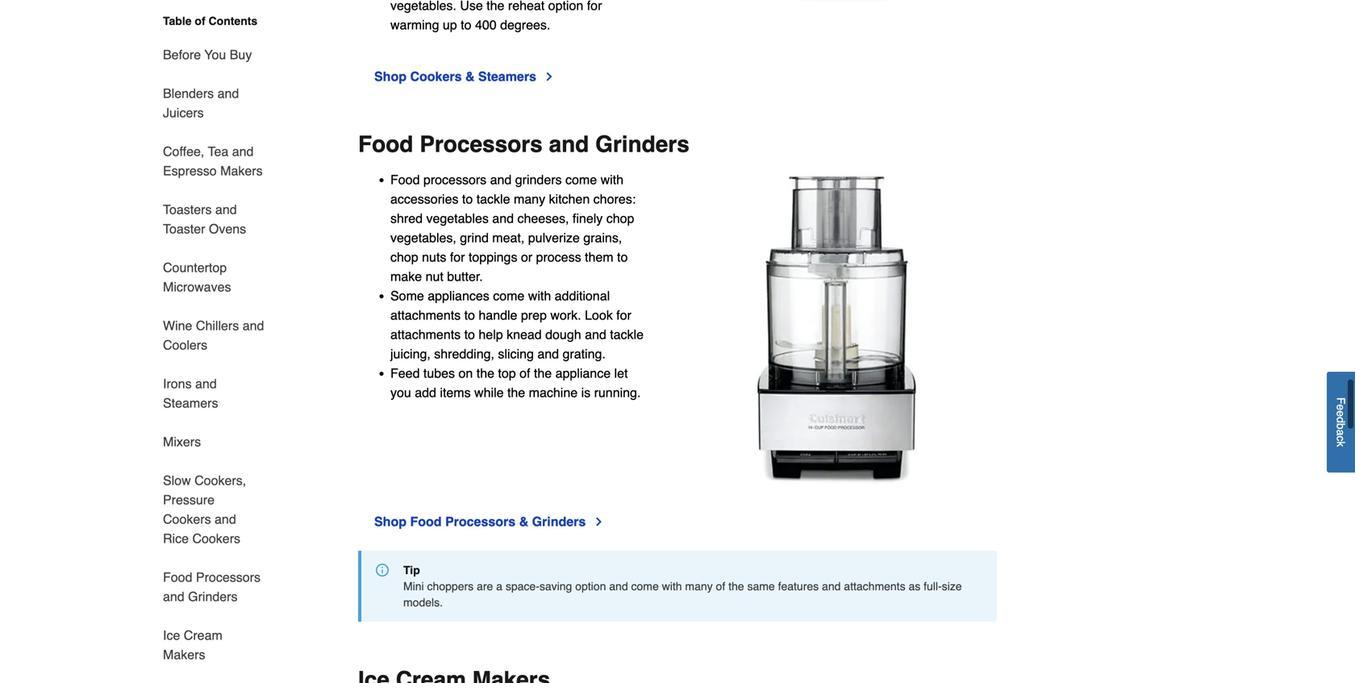 Task type: vqa. For each thing, say whether or not it's contained in the screenshot.
INFO icon
yes



Task type: locate. For each thing, give the bounding box(es) containing it.
0 horizontal spatial grinders
[[188, 590, 238, 605]]

tackle
[[477, 192, 511, 207], [610, 327, 644, 342]]

0 vertical spatial food processors and grinders
[[358, 132, 690, 158]]

and down look
[[585, 327, 607, 342]]

1 vertical spatial food processors and grinders
[[163, 570, 261, 605]]

before you buy
[[163, 47, 252, 62]]

tackle up 'vegetables'
[[477, 192, 511, 207]]

of left 'same'
[[716, 580, 726, 593]]

0 horizontal spatial for
[[450, 250, 465, 265]]

1 horizontal spatial with
[[601, 173, 624, 187]]

f e e d b a c k button
[[1328, 372, 1356, 473]]

before you buy link
[[163, 36, 252, 74]]

0 horizontal spatial chop
[[391, 250, 419, 265]]

and inside wine chillers and coolers
[[243, 318, 264, 333]]

of
[[195, 15, 206, 27], [520, 366, 531, 381], [716, 580, 726, 593]]

as
[[909, 580, 921, 593]]

grinders up saving
[[532, 515, 586, 530]]

chevron right image
[[543, 70, 556, 83], [593, 516, 606, 529]]

2 horizontal spatial grinders
[[596, 132, 690, 158]]

process
[[536, 250, 582, 265]]

food processors and grinders up grinders
[[358, 132, 690, 158]]

1 horizontal spatial many
[[686, 580, 713, 593]]

1 horizontal spatial a
[[1335, 430, 1348, 436]]

0 horizontal spatial makers
[[163, 648, 205, 663]]

food inside 'table of contents' element
[[163, 570, 192, 585]]

mixers link
[[163, 423, 201, 462]]

1 vertical spatial shop
[[375, 515, 407, 530]]

shop cookers & steamers
[[375, 69, 537, 84]]

additional
[[555, 289, 610, 304]]

to up 'vegetables'
[[462, 192, 473, 207]]

processors inside shop food processors & grinders link
[[446, 515, 516, 530]]

2 horizontal spatial of
[[716, 580, 726, 593]]

them
[[585, 250, 614, 265]]

1 vertical spatial processors
[[446, 515, 516, 530]]

shop food processors & grinders link
[[375, 513, 606, 532]]

2 vertical spatial grinders
[[188, 590, 238, 605]]

coolers
[[163, 338, 208, 353]]

0 horizontal spatial food processors and grinders
[[163, 570, 261, 605]]

chores:
[[594, 192, 636, 207]]

1 horizontal spatial steamers
[[479, 69, 537, 84]]

0 horizontal spatial chevron right image
[[543, 70, 556, 83]]

and right chillers
[[243, 318, 264, 333]]

1 horizontal spatial &
[[519, 515, 529, 530]]

attachments up 'juicing,'
[[391, 327, 461, 342]]

juicers
[[163, 105, 204, 120]]

slow
[[163, 473, 191, 488]]

food processors and grinders inside 'table of contents' element
[[163, 570, 261, 605]]

grinders up cream in the bottom left of the page
[[188, 590, 238, 605]]

shred
[[391, 211, 423, 226]]

1 vertical spatial a
[[497, 580, 503, 593]]

and right tea
[[232, 144, 254, 159]]

1 shop from the top
[[375, 69, 407, 84]]

1 horizontal spatial for
[[617, 308, 632, 323]]

table of contents element
[[144, 13, 265, 684]]

0 vertical spatial come
[[566, 173, 597, 187]]

processors up processors
[[420, 132, 543, 158]]

grinders inside shop food processors & grinders link
[[532, 515, 586, 530]]

shop inside 'link'
[[375, 69, 407, 84]]

0 vertical spatial tackle
[[477, 192, 511, 207]]

e up b
[[1335, 411, 1348, 417]]

makers
[[220, 163, 263, 178], [163, 648, 205, 663]]

come up kitchen
[[566, 173, 597, 187]]

make
[[391, 269, 422, 284]]

food processors and grinders up cream in the bottom left of the page
[[163, 570, 261, 605]]

and up meat,
[[493, 211, 514, 226]]

0 vertical spatial shop
[[375, 69, 407, 84]]

and inside coffee, tea and espresso makers
[[232, 144, 254, 159]]

come right the option
[[632, 580, 659, 593]]

attachments left as
[[845, 580, 906, 593]]

pressure
[[163, 493, 215, 508]]

rice
[[163, 531, 189, 546]]

0 vertical spatial steamers
[[479, 69, 537, 84]]

many left 'same'
[[686, 580, 713, 593]]

nuts
[[422, 250, 447, 265]]

processors
[[424, 173, 487, 187]]

0 horizontal spatial with
[[528, 289, 551, 304]]

attachments
[[391, 308, 461, 323], [391, 327, 461, 342], [845, 580, 906, 593]]

0 vertical spatial a
[[1335, 430, 1348, 436]]

2 vertical spatial processors
[[196, 570, 261, 585]]

items
[[440, 386, 471, 401]]

0 vertical spatial makers
[[220, 163, 263, 178]]

2 vertical spatial with
[[662, 580, 682, 593]]

on
[[459, 366, 473, 381]]

the left 'same'
[[729, 580, 745, 593]]

2 vertical spatial of
[[716, 580, 726, 593]]

for right look
[[617, 308, 632, 323]]

steamers inside shop cookers & steamers 'link'
[[479, 69, 537, 84]]

1 vertical spatial tackle
[[610, 327, 644, 342]]

to
[[462, 192, 473, 207], [617, 250, 628, 265], [465, 308, 475, 323], [465, 327, 475, 342]]

of inside tip mini choppers are a space-saving option and come with many of the same features and attachments as full-size models.
[[716, 580, 726, 593]]

chop down chores:
[[607, 211, 635, 226]]

e up d
[[1335, 405, 1348, 411]]

processors up are
[[446, 515, 516, 530]]

food processors and grinders
[[358, 132, 690, 158], [163, 570, 261, 605]]

1 vertical spatial come
[[493, 289, 525, 304]]

2 horizontal spatial with
[[662, 580, 682, 593]]

chevron right image inside shop food processors & grinders link
[[593, 516, 606, 529]]

1 horizontal spatial chop
[[607, 211, 635, 226]]

1 horizontal spatial food processors and grinders
[[358, 132, 690, 158]]

0 vertical spatial many
[[514, 192, 546, 207]]

many inside tip mini choppers are a space-saving option and come with many of the same features and attachments as full-size models.
[[686, 580, 713, 593]]

space-
[[506, 580, 540, 593]]

a
[[1335, 430, 1348, 436], [497, 580, 503, 593]]

the down top
[[508, 386, 526, 401]]

and right blenders
[[218, 86, 239, 101]]

2 horizontal spatial come
[[632, 580, 659, 593]]

for up butter.
[[450, 250, 465, 265]]

let
[[615, 366, 628, 381]]

cookers
[[410, 69, 462, 84], [163, 512, 211, 527], [192, 531, 241, 546]]

0 vertical spatial of
[[195, 15, 206, 27]]

grinders up chores:
[[596, 132, 690, 158]]

0 vertical spatial with
[[601, 173, 624, 187]]

0 vertical spatial grinders
[[596, 132, 690, 158]]

0 vertical spatial chevron right image
[[543, 70, 556, 83]]

0 horizontal spatial &
[[466, 69, 475, 84]]

irons
[[163, 377, 192, 391]]

tackle down look
[[610, 327, 644, 342]]

makers down tea
[[220, 163, 263, 178]]

many down grinders
[[514, 192, 546, 207]]

1 horizontal spatial chevron right image
[[593, 516, 606, 529]]

0 vertical spatial cookers
[[410, 69, 462, 84]]

1 vertical spatial chevron right image
[[593, 516, 606, 529]]

1 vertical spatial of
[[520, 366, 531, 381]]

a up k
[[1335, 430, 1348, 436]]

chevron right image for shop food processors & grinders
[[593, 516, 606, 529]]

& inside 'link'
[[466, 69, 475, 84]]

and down 'cookers,'
[[215, 512, 236, 527]]

0 horizontal spatial a
[[497, 580, 503, 593]]

a white food processor. image
[[678, 170, 998, 490]]

knead
[[507, 327, 542, 342]]

and up ovens
[[215, 202, 237, 217]]

chevron right image inside shop cookers & steamers 'link'
[[543, 70, 556, 83]]

1 vertical spatial many
[[686, 580, 713, 593]]

c
[[1335, 436, 1348, 442]]

0 horizontal spatial steamers
[[163, 396, 218, 411]]

the up while
[[477, 366, 495, 381]]

vegetables,
[[391, 231, 457, 246]]

2 vertical spatial attachments
[[845, 580, 906, 593]]

makers down ice
[[163, 648, 205, 663]]

1 vertical spatial grinders
[[532, 515, 586, 530]]

a right are
[[497, 580, 503, 593]]

vegetables
[[427, 211, 489, 226]]

before
[[163, 47, 201, 62]]

machine
[[529, 386, 578, 401]]

1 horizontal spatial of
[[520, 366, 531, 381]]

0 vertical spatial &
[[466, 69, 475, 84]]

shop cookers & steamers link
[[375, 67, 556, 87]]

is
[[582, 386, 591, 401]]

and up ice
[[163, 590, 185, 605]]

and inside slow cookers, pressure cookers and rice cookers
[[215, 512, 236, 527]]

1 vertical spatial chop
[[391, 250, 419, 265]]

food
[[358, 132, 414, 158], [391, 173, 420, 187], [410, 515, 442, 530], [163, 570, 192, 585]]

processors
[[420, 132, 543, 158], [446, 515, 516, 530], [196, 570, 261, 585]]

&
[[466, 69, 475, 84], [519, 515, 529, 530]]

food inside food processors and grinders come with accessories to tackle many kitchen chores: shred vegetables and cheeses, finely chop vegetables, grind meat, pulverize grains, chop nuts for toppings or process them to make nut butter. some appliances come with additional attachments to handle prep work. look for attachments to help knead dough and tackle juicing, shredding, slicing and grating. feed tubes on the top of the appliance let you add items while the machine is running.
[[391, 173, 420, 187]]

with
[[601, 173, 624, 187], [528, 289, 551, 304], [662, 580, 682, 593]]

grains,
[[584, 231, 623, 246]]

and right irons at the bottom left
[[195, 377, 217, 391]]

f e e d b a c k
[[1335, 398, 1348, 447]]

processors up cream in the bottom left of the page
[[196, 570, 261, 585]]

grind
[[460, 231, 489, 246]]

attachments inside tip mini choppers are a space-saving option and come with many of the same features and attachments as full-size models.
[[845, 580, 906, 593]]

coffee, tea and espresso makers
[[163, 144, 263, 178]]

1 vertical spatial &
[[519, 515, 529, 530]]

2 shop from the top
[[375, 515, 407, 530]]

attachments down some
[[391, 308, 461, 323]]

chop up make on the top
[[391, 250, 419, 265]]

1 vertical spatial steamers
[[163, 396, 218, 411]]

1 horizontal spatial makers
[[220, 163, 263, 178]]

countertop microwaves link
[[163, 249, 265, 307]]

0 horizontal spatial many
[[514, 192, 546, 207]]

shop
[[375, 69, 407, 84], [375, 515, 407, 530]]

saving
[[540, 580, 573, 593]]

option
[[576, 580, 606, 593]]

and right the option
[[610, 580, 628, 593]]

choppers
[[427, 580, 474, 593]]

0 vertical spatial chop
[[607, 211, 635, 226]]

1 vertical spatial cookers
[[163, 512, 211, 527]]

2 vertical spatial come
[[632, 580, 659, 593]]

for
[[450, 250, 465, 265], [617, 308, 632, 323]]

of right table
[[195, 15, 206, 27]]

come up handle
[[493, 289, 525, 304]]

k
[[1335, 442, 1348, 447]]

while
[[475, 386, 504, 401]]

to right them
[[617, 250, 628, 265]]

of right top
[[520, 366, 531, 381]]

1 horizontal spatial grinders
[[532, 515, 586, 530]]

1 vertical spatial makers
[[163, 648, 205, 663]]



Task type: describe. For each thing, give the bounding box(es) containing it.
cream
[[184, 628, 223, 643]]

nut
[[426, 269, 444, 284]]

food processors and grinders come with accessories to tackle many kitchen chores: shred vegetables and cheeses, finely chop vegetables, grind meat, pulverize grains, chop nuts for toppings or process them to make nut butter. some appliances come with additional attachments to handle prep work. look for attachments to help knead dough and tackle juicing, shredding, slicing and grating. feed tubes on the top of the appliance let you add items while the machine is running.
[[391, 173, 644, 401]]

tea
[[208, 144, 229, 159]]

slow cookers, pressure cookers and rice cookers link
[[163, 462, 265, 559]]

steamers inside irons and steamers link
[[163, 396, 218, 411]]

0 horizontal spatial come
[[493, 289, 525, 304]]

many inside food processors and grinders come with accessories to tackle many kitchen chores: shred vegetables and cheeses, finely chop vegetables, grind meat, pulverize grains, chop nuts for toppings or process them to make nut butter. some appliances come with additional attachments to handle prep work. look for attachments to help knead dough and tackle juicing, shredding, slicing and grating. feed tubes on the top of the appliance let you add items while the machine is running.
[[514, 192, 546, 207]]

appliance
[[556, 366, 611, 381]]

ice cream makers link
[[163, 617, 265, 675]]

a inside tip mini choppers are a space-saving option and come with many of the same features and attachments as full-size models.
[[497, 580, 503, 593]]

dough
[[546, 327, 582, 342]]

tip
[[404, 564, 420, 577]]

mini
[[404, 580, 424, 593]]

shop for shop cookers & steamers
[[375, 69, 407, 84]]

1 vertical spatial attachments
[[391, 327, 461, 342]]

1 horizontal spatial come
[[566, 173, 597, 187]]

pulverize
[[528, 231, 580, 246]]

espresso
[[163, 163, 217, 178]]

accessories
[[391, 192, 459, 207]]

to up shredding,
[[465, 327, 475, 342]]

makers inside coffee, tea and espresso makers
[[220, 163, 263, 178]]

same
[[748, 580, 775, 593]]

buy
[[230, 47, 252, 62]]

wine chillers and coolers
[[163, 318, 264, 353]]

irons and steamers link
[[163, 365, 265, 423]]

food processors and grinders link
[[163, 559, 265, 617]]

butter.
[[447, 269, 483, 284]]

2 vertical spatial cookers
[[192, 531, 241, 546]]

work.
[[551, 308, 582, 323]]

cheeses,
[[518, 211, 569, 226]]

coffee, tea and espresso makers link
[[163, 132, 265, 190]]

of inside food processors and grinders come with accessories to tackle many kitchen chores: shred vegetables and cheeses, finely chop vegetables, grind meat, pulverize grains, chop nuts for toppings or process them to make nut butter. some appliances come with additional attachments to handle prep work. look for attachments to help knead dough and tackle juicing, shredding, slicing and grating. feed tubes on the top of the appliance let you add items while the machine is running.
[[520, 366, 531, 381]]

toaster
[[163, 222, 205, 236]]

you
[[391, 386, 411, 401]]

some
[[391, 289, 424, 304]]

blenders and juicers
[[163, 86, 239, 120]]

add
[[415, 386, 437, 401]]

and inside 'blenders and juicers'
[[218, 86, 239, 101]]

grating.
[[563, 347, 606, 362]]

you
[[205, 47, 226, 62]]

a large slow cooker. image
[[678, 0, 998, 2]]

mixers
[[163, 435, 201, 450]]

0 vertical spatial for
[[450, 250, 465, 265]]

microwaves
[[163, 280, 231, 295]]

shop for shop food processors & grinders
[[375, 515, 407, 530]]

and right features
[[823, 580, 841, 593]]

ovens
[[209, 222, 246, 236]]

1 horizontal spatial tackle
[[610, 327, 644, 342]]

the inside tip mini choppers are a space-saving option and come with many of the same features and attachments as full-size models.
[[729, 580, 745, 593]]

shredding,
[[434, 347, 495, 362]]

feed
[[391, 366, 420, 381]]

irons and steamers
[[163, 377, 218, 411]]

full-
[[924, 580, 942, 593]]

and inside toasters and toaster ovens
[[215, 202, 237, 217]]

wine chillers and coolers link
[[163, 307, 265, 365]]

blenders and juicers link
[[163, 74, 265, 132]]

come inside tip mini choppers are a space-saving option and come with many of the same features and attachments as full-size models.
[[632, 580, 659, 593]]

0 horizontal spatial of
[[195, 15, 206, 27]]

toasters
[[163, 202, 212, 217]]

models.
[[404, 597, 443, 609]]

b
[[1335, 424, 1348, 430]]

with inside tip mini choppers are a space-saving option and come with many of the same features and attachments as full-size models.
[[662, 580, 682, 593]]

top
[[498, 366, 516, 381]]

f
[[1335, 398, 1348, 405]]

help
[[479, 327, 503, 342]]

or
[[521, 250, 533, 265]]

meat,
[[493, 231, 525, 246]]

the up 'machine'
[[534, 366, 552, 381]]

slicing
[[498, 347, 534, 362]]

d
[[1335, 417, 1348, 424]]

chevron right image for shop cookers & steamers
[[543, 70, 556, 83]]

wine
[[163, 318, 192, 333]]

and down dough
[[538, 347, 559, 362]]

1 vertical spatial with
[[528, 289, 551, 304]]

and up grinders
[[549, 132, 589, 158]]

toasters and toaster ovens
[[163, 202, 246, 236]]

toasters and toaster ovens link
[[163, 190, 265, 249]]

cookers inside 'link'
[[410, 69, 462, 84]]

info image
[[376, 564, 389, 577]]

cookers,
[[195, 473, 246, 488]]

countertop
[[163, 260, 227, 275]]

prep
[[521, 308, 547, 323]]

2 e from the top
[[1335, 411, 1348, 417]]

shop food processors & grinders
[[375, 515, 586, 530]]

countertop microwaves
[[163, 260, 231, 295]]

a inside button
[[1335, 430, 1348, 436]]

contents
[[209, 15, 258, 27]]

juicing,
[[391, 347, 431, 362]]

size
[[942, 580, 963, 593]]

makers inside the ice cream makers
[[163, 648, 205, 663]]

coffee,
[[163, 144, 204, 159]]

handle
[[479, 308, 518, 323]]

1 e from the top
[[1335, 405, 1348, 411]]

0 vertical spatial processors
[[420, 132, 543, 158]]

ice
[[163, 628, 180, 643]]

grinders inside food processors and grinders link
[[188, 590, 238, 605]]

tubes
[[424, 366, 455, 381]]

table
[[163, 15, 192, 27]]

to down appliances
[[465, 308, 475, 323]]

finely
[[573, 211, 603, 226]]

grinders
[[516, 173, 562, 187]]

0 vertical spatial attachments
[[391, 308, 461, 323]]

0 horizontal spatial tackle
[[477, 192, 511, 207]]

table of contents
[[163, 15, 258, 27]]

look
[[585, 308, 613, 323]]

and inside irons and steamers
[[195, 377, 217, 391]]

toppings
[[469, 250, 518, 265]]

chillers
[[196, 318, 239, 333]]

processors inside food processors and grinders link
[[196, 570, 261, 585]]

1 vertical spatial for
[[617, 308, 632, 323]]

running.
[[595, 386, 641, 401]]

kitchen
[[549, 192, 590, 207]]

and left grinders
[[490, 173, 512, 187]]

appliances
[[428, 289, 490, 304]]



